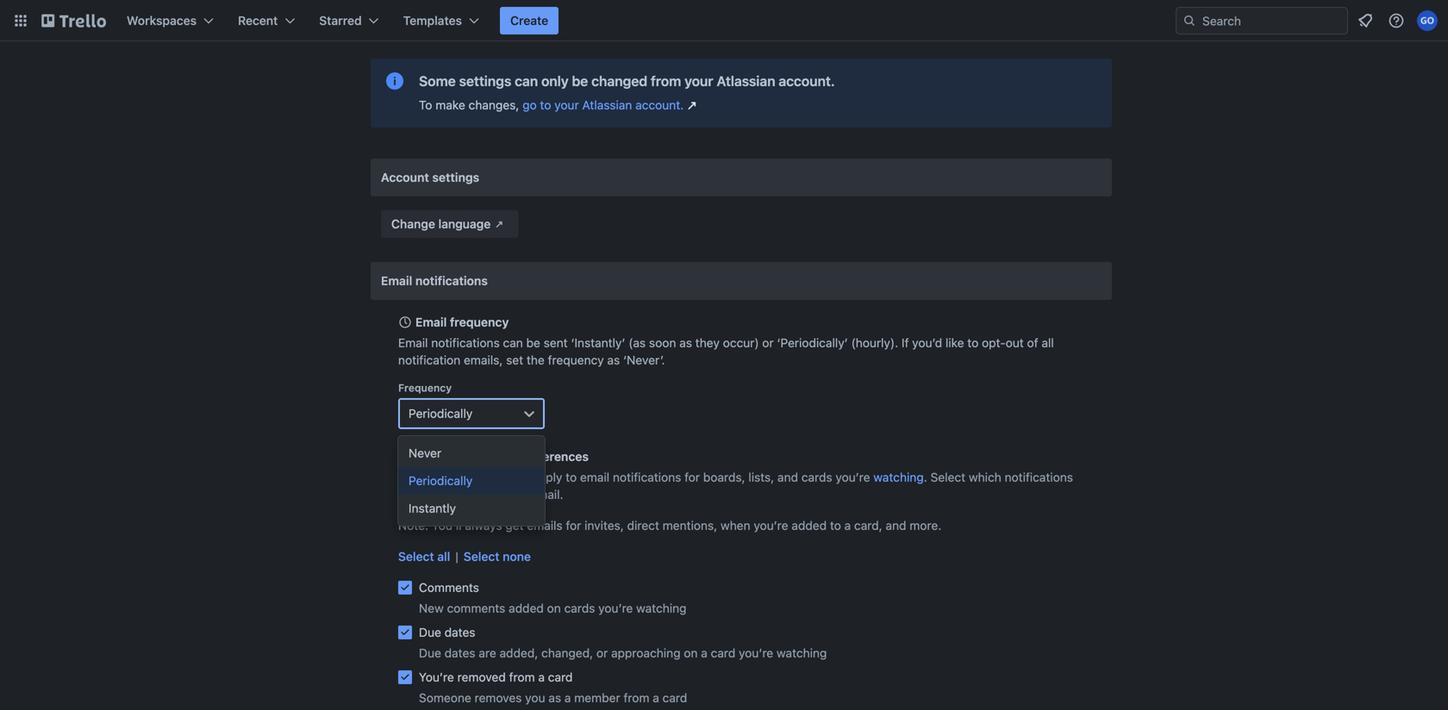 Task type: locate. For each thing, give the bounding box(es) containing it.
change language link
[[381, 210, 519, 238]]

preferences up 'receive'
[[436, 470, 502, 485]]

due for due dates are added, changed, or approaching on a card you're watching
[[419, 646, 441, 661]]

added up added,
[[509, 601, 544, 616]]

0 vertical spatial periodically
[[409, 407, 473, 421]]

card right approaching
[[711, 646, 736, 661]]

create
[[511, 13, 549, 28]]

0 horizontal spatial account.
[[636, 98, 684, 112]]

to left opt-
[[968, 336, 979, 350]]

|
[[456, 550, 459, 564]]

notification up frequency
[[398, 353, 461, 367]]

2 horizontal spatial as
[[680, 336, 692, 350]]

are
[[479, 646, 496, 661]]

1 periodically from the top
[[409, 407, 473, 421]]

or
[[763, 336, 774, 350], [597, 646, 608, 661]]

0 horizontal spatial be
[[527, 336, 541, 350]]

0 vertical spatial due
[[419, 626, 441, 640]]

approaching
[[611, 646, 681, 661]]

some settings can only be changed from your atlassian account.
[[419, 73, 835, 89]]

changed
[[592, 73, 648, 89]]

card up someone removes you as a member from a card
[[548, 670, 573, 685]]

0 vertical spatial cards
[[802, 470, 833, 485]]

2 horizontal spatial from
[[651, 73, 681, 89]]

1 vertical spatial frequency
[[548, 353, 604, 367]]

due up you're
[[419, 646, 441, 661]]

from right changed
[[651, 73, 681, 89]]

search image
[[1183, 14, 1197, 28]]

1 horizontal spatial frequency
[[548, 353, 604, 367]]

0 vertical spatial account.
[[779, 73, 835, 89]]

1 horizontal spatial as
[[608, 353, 620, 367]]

as down 'instantly'
[[608, 353, 620, 367]]

email notifications
[[381, 274, 488, 288]]

2 vertical spatial from
[[624, 691, 650, 705]]

as
[[680, 336, 692, 350], [608, 353, 620, 367], [549, 691, 561, 705]]

added,
[[500, 646, 538, 661]]

email
[[580, 470, 610, 485]]

email up the these
[[416, 450, 447, 464]]

go to your atlassian account.
[[523, 98, 684, 112]]

1 dates from the top
[[445, 626, 476, 640]]

notification
[[398, 353, 461, 367], [450, 450, 516, 464]]

emails
[[527, 519, 563, 533]]

1 horizontal spatial your
[[685, 73, 714, 89]]

1 horizontal spatial cards
[[802, 470, 833, 485]]

1 vertical spatial watching
[[637, 601, 687, 616]]

on right approaching
[[684, 646, 698, 661]]

0 horizontal spatial frequency
[[450, 315, 509, 329]]

1 due from the top
[[419, 626, 441, 640]]

0 horizontal spatial your
[[555, 98, 579, 112]]

on up changed,
[[547, 601, 561, 616]]

be
[[572, 73, 588, 89], [527, 336, 541, 350]]

2 vertical spatial watching
[[777, 646, 827, 661]]

notifications down email frequency
[[431, 336, 500, 350]]

0 vertical spatial your
[[685, 73, 714, 89]]

on
[[547, 601, 561, 616], [684, 646, 698, 661]]

0 vertical spatial only
[[542, 73, 569, 89]]

2 dates from the top
[[445, 646, 476, 661]]

cards
[[802, 470, 833, 485], [564, 601, 595, 616]]

0 horizontal spatial only
[[506, 470, 529, 485]]

0 vertical spatial preferences
[[519, 450, 589, 464]]

frequency inside the "email notifications can be sent 'instantly' (as soon as they occur) or 'periodically' (hourly). if you'd like to opt-out of all notification emails, set the frequency as 'never'."
[[548, 353, 604, 367]]

0 horizontal spatial for
[[566, 519, 582, 533]]

or right occur)
[[763, 336, 774, 350]]

from right member
[[624, 691, 650, 705]]

your
[[685, 73, 714, 89], [555, 98, 579, 112]]

1 vertical spatial card
[[548, 670, 573, 685]]

0 horizontal spatial preferences
[[436, 470, 502, 485]]

1 horizontal spatial for
[[685, 470, 700, 485]]

1 vertical spatial you'd
[[398, 488, 428, 502]]

you'd right if at the right top
[[913, 336, 943, 350]]

2 horizontal spatial watching
[[874, 470, 924, 485]]

or right changed,
[[597, 646, 608, 661]]

atlassian down changed
[[583, 98, 632, 112]]

direct
[[627, 519, 660, 533]]

1 vertical spatial dates
[[445, 646, 476, 661]]

frequency up emails,
[[450, 315, 509, 329]]

settings
[[459, 73, 512, 89], [432, 170, 480, 185]]

to inside . select which notifications you'd like to receive via email.
[[454, 488, 465, 502]]

email for email notification preferences
[[416, 450, 447, 464]]

for left "boards,"
[[685, 470, 700, 485]]

added
[[792, 519, 827, 533], [509, 601, 544, 616]]

periodically
[[409, 407, 473, 421], [409, 474, 473, 488]]

back to home image
[[41, 7, 106, 34]]

open information menu image
[[1388, 12, 1406, 29]]

0 vertical spatial atlassian
[[717, 73, 776, 89]]

notification inside the "email notifications can be sent 'instantly' (as soon as they occur) or 'periodically' (hourly). if you'd like to opt-out of all notification emails, set the frequency as 'never'."
[[398, 353, 461, 367]]

due
[[419, 626, 441, 640], [419, 646, 441, 661]]

0 vertical spatial or
[[763, 336, 774, 350]]

your right go
[[555, 98, 579, 112]]

for right emails
[[566, 519, 582, 533]]

email up frequency
[[398, 336, 428, 350]]

0 vertical spatial card
[[711, 646, 736, 661]]

0 vertical spatial you'd
[[913, 336, 943, 350]]

(as
[[629, 336, 646, 350]]

email inside the "email notifications can be sent 'instantly' (as soon as they occur) or 'periodically' (hourly). if you'd like to opt-out of all notification emails, set the frequency as 'never'."
[[398, 336, 428, 350]]

sm image
[[491, 216, 508, 233]]

only up the via
[[506, 470, 529, 485]]

0 horizontal spatial atlassian
[[583, 98, 632, 112]]

0 vertical spatial from
[[651, 73, 681, 89]]

new comments added on cards you're watching
[[419, 601, 687, 616]]

select right .
[[931, 470, 966, 485]]

and right card, on the bottom right of page
[[886, 519, 907, 533]]

1 vertical spatial all
[[438, 550, 450, 564]]

1 vertical spatial added
[[509, 601, 544, 616]]

the
[[527, 353, 545, 367]]

all inside the "email notifications can be sent 'instantly' (as soon as they occur) or 'periodically' (hourly). if you'd like to opt-out of all notification emails, set the frequency as 'never'."
[[1042, 336, 1054, 350]]

a up you
[[538, 670, 545, 685]]

1 vertical spatial from
[[509, 670, 535, 685]]

all left the |
[[438, 550, 450, 564]]

2 due from the top
[[419, 646, 441, 661]]

and right lists,
[[778, 470, 799, 485]]

email.
[[531, 488, 564, 502]]

periodically down frequency
[[409, 407, 473, 421]]

1 horizontal spatial be
[[572, 73, 588, 89]]

select inside . select which notifications you'd like to receive via email.
[[931, 470, 966, 485]]

notification up 'receive'
[[450, 450, 516, 464]]

0 horizontal spatial or
[[597, 646, 608, 661]]

settings up the change language 'link'
[[432, 170, 480, 185]]

1 horizontal spatial card
[[663, 691, 688, 705]]

select down note:
[[398, 550, 434, 564]]

0 vertical spatial notification
[[398, 353, 461, 367]]

select right the |
[[464, 550, 500, 564]]

due dates are added, changed, or approaching on a card you're watching
[[419, 646, 827, 661]]

receive
[[468, 488, 508, 502]]

as left they
[[680, 336, 692, 350]]

be up the
[[527, 336, 541, 350]]

you'd down the these
[[398, 488, 428, 502]]

(hourly).
[[852, 336, 899, 350]]

0 horizontal spatial from
[[509, 670, 535, 685]]

due down new
[[419, 626, 441, 640]]

templates
[[403, 13, 462, 28]]

1 horizontal spatial all
[[1042, 336, 1054, 350]]

1 horizontal spatial added
[[792, 519, 827, 533]]

cards right lists,
[[802, 470, 833, 485]]

1 vertical spatial cards
[[564, 601, 595, 616]]

periodically up instantly in the left of the page
[[409, 474, 473, 488]]

card
[[711, 646, 736, 661], [548, 670, 573, 685], [663, 691, 688, 705]]

1 vertical spatial account.
[[636, 98, 684, 112]]

to inside the "email notifications can be sent 'instantly' (as soon as they occur) or 'periodically' (hourly). if you'd like to opt-out of all notification emails, set the frequency as 'never'."
[[968, 336, 979, 350]]

1 horizontal spatial from
[[624, 691, 650, 705]]

notifications right which
[[1005, 470, 1074, 485]]

removes
[[475, 691, 522, 705]]

frequency down sent
[[548, 353, 604, 367]]

1 vertical spatial only
[[506, 470, 529, 485]]

be up go to your atlassian account.
[[572, 73, 588, 89]]

1 horizontal spatial account.
[[779, 73, 835, 89]]

0 vertical spatial settings
[[459, 73, 512, 89]]

like down the these
[[432, 488, 450, 502]]

0 horizontal spatial like
[[432, 488, 450, 502]]

all right of
[[1042, 336, 1054, 350]]

to left 'receive'
[[454, 488, 465, 502]]

notifications up "direct" on the bottom of page
[[613, 470, 682, 485]]

you'd inside . select which notifications you'd like to receive via email.
[[398, 488, 428, 502]]

from down added,
[[509, 670, 535, 685]]

email
[[381, 274, 412, 288], [416, 315, 447, 329], [398, 336, 428, 350], [416, 450, 447, 464]]

1 vertical spatial can
[[503, 336, 523, 350]]

can up go
[[515, 73, 538, 89]]

settings for some
[[459, 73, 512, 89]]

0 horizontal spatial as
[[549, 691, 561, 705]]

frequency
[[398, 382, 452, 394]]

invites,
[[585, 519, 624, 533]]

1 horizontal spatial you'd
[[913, 336, 943, 350]]

1 horizontal spatial like
[[946, 336, 965, 350]]

1 vertical spatial settings
[[432, 170, 480, 185]]

1 horizontal spatial and
[[886, 519, 907, 533]]

0 vertical spatial dates
[[445, 626, 476, 640]]

mentions,
[[663, 519, 718, 533]]

0 vertical spatial and
[[778, 470, 799, 485]]

your down primary element on the top
[[685, 73, 714, 89]]

Search field
[[1197, 8, 1348, 34]]

these preferences only apply to email notifications for boards, lists, and cards you're watching
[[398, 470, 924, 485]]

when
[[721, 519, 751, 533]]

2 horizontal spatial select
[[931, 470, 966, 485]]

email down change
[[381, 274, 412, 288]]

cards up changed,
[[564, 601, 595, 616]]

language
[[439, 217, 491, 231]]

notifications
[[416, 274, 488, 288], [431, 336, 500, 350], [613, 470, 682, 485], [1005, 470, 1074, 485]]

1 vertical spatial and
[[886, 519, 907, 533]]

for
[[685, 470, 700, 485], [566, 519, 582, 533]]

templates button
[[393, 7, 490, 34]]

you're
[[836, 470, 871, 485], [754, 519, 789, 533], [599, 601, 633, 616], [739, 646, 774, 661]]

preferences
[[519, 450, 589, 464], [436, 470, 502, 485]]

dates
[[445, 626, 476, 640], [445, 646, 476, 661]]

1 vertical spatial due
[[419, 646, 441, 661]]

you're
[[419, 670, 454, 685]]

like
[[946, 336, 965, 350], [432, 488, 450, 502]]

like left opt-
[[946, 336, 965, 350]]

0 vertical spatial all
[[1042, 336, 1054, 350]]

1 vertical spatial like
[[432, 488, 450, 502]]

atlassian down primary element on the top
[[717, 73, 776, 89]]

1 vertical spatial or
[[597, 646, 608, 661]]

can up set
[[503, 336, 523, 350]]

select all | select none
[[398, 550, 531, 564]]

1 vertical spatial on
[[684, 646, 698, 661]]

from
[[651, 73, 681, 89], [509, 670, 535, 685], [624, 691, 650, 705]]

0 vertical spatial as
[[680, 336, 692, 350]]

card down approaching
[[663, 691, 688, 705]]

as right you
[[549, 691, 561, 705]]

frequency
[[450, 315, 509, 329], [548, 353, 604, 367]]

watching
[[874, 470, 924, 485], [637, 601, 687, 616], [777, 646, 827, 661]]

1 vertical spatial be
[[527, 336, 541, 350]]

0 horizontal spatial on
[[547, 601, 561, 616]]

dates down due dates
[[445, 646, 476, 661]]

or inside the "email notifications can be sent 'instantly' (as soon as they occur) or 'periodically' (hourly). if you'd like to opt-out of all notification emails, set the frequency as 'never'."
[[763, 336, 774, 350]]

dates down "comments"
[[445, 626, 476, 640]]

a left member
[[565, 691, 571, 705]]

0 notifications image
[[1356, 10, 1376, 31]]

1 vertical spatial your
[[555, 98, 579, 112]]

via
[[512, 488, 527, 502]]

0 horizontal spatial you'd
[[398, 488, 428, 502]]

can
[[515, 73, 538, 89], [503, 336, 523, 350]]

to left email
[[566, 470, 577, 485]]

added left card, on the bottom right of page
[[792, 519, 827, 533]]

only up go to your atlassian account.
[[542, 73, 569, 89]]

notifications inside the "email notifications can be sent 'instantly' (as soon as they occur) or 'periodically' (hourly). if you'd like to opt-out of all notification emails, set the frequency as 'never'."
[[431, 336, 500, 350]]

2 horizontal spatial card
[[711, 646, 736, 661]]

1 vertical spatial atlassian
[[583, 98, 632, 112]]

settings up changes,
[[459, 73, 512, 89]]

changed,
[[542, 646, 593, 661]]

0 vertical spatial can
[[515, 73, 538, 89]]

email down 'email notifications'
[[416, 315, 447, 329]]

preferences up apply
[[519, 450, 589, 464]]

0 vertical spatial like
[[946, 336, 965, 350]]

1 vertical spatial periodically
[[409, 474, 473, 488]]

to make changes,
[[419, 98, 523, 112]]

select
[[931, 470, 966, 485], [398, 550, 434, 564], [464, 550, 500, 564]]

can inside the "email notifications can be sent 'instantly' (as soon as they occur) or 'periodically' (hourly). if you'd like to opt-out of all notification emails, set the frequency as 'never'."
[[503, 336, 523, 350]]

out
[[1006, 336, 1024, 350]]

set
[[506, 353, 524, 367]]

0 vertical spatial for
[[685, 470, 700, 485]]

select all button
[[398, 548, 450, 566]]

more.
[[910, 519, 942, 533]]



Task type: describe. For each thing, give the bounding box(es) containing it.
0 horizontal spatial cards
[[564, 601, 595, 616]]

they
[[696, 336, 720, 350]]

0 vertical spatial watching
[[874, 470, 924, 485]]

2 periodically from the top
[[409, 474, 473, 488]]

0 horizontal spatial all
[[438, 550, 450, 564]]

none
[[503, 550, 531, 564]]

1 horizontal spatial watching
[[777, 646, 827, 661]]

never
[[409, 446, 442, 460]]

like inside the "email notifications can be sent 'instantly' (as soon as they occur) or 'periodically' (hourly). if you'd like to opt-out of all notification emails, set the frequency as 'never'."
[[946, 336, 965, 350]]

0 vertical spatial added
[[792, 519, 827, 533]]

1 horizontal spatial only
[[542, 73, 569, 89]]

note: you'll always get emails for invites, direct mentions, when you're added to a card, and more.
[[398, 519, 942, 533]]

a right approaching
[[701, 646, 708, 661]]

email notification preferences
[[416, 450, 589, 464]]

1 horizontal spatial preferences
[[519, 450, 589, 464]]

0 horizontal spatial card
[[548, 670, 573, 685]]

starred button
[[309, 7, 390, 34]]

of
[[1028, 336, 1039, 350]]

a left card, on the bottom right of page
[[845, 519, 851, 533]]

comments
[[419, 581, 479, 595]]

account
[[381, 170, 429, 185]]

1 vertical spatial preferences
[[436, 470, 502, 485]]

notifications inside . select which notifications you'd like to receive via email.
[[1005, 470, 1074, 485]]

someone removes you as a member from a card
[[419, 691, 688, 705]]

some
[[419, 73, 456, 89]]

can for settings
[[515, 73, 538, 89]]

'instantly'
[[571, 336, 626, 350]]

0 vertical spatial frequency
[[450, 315, 509, 329]]

comments
[[447, 601, 506, 616]]

recent button
[[228, 7, 306, 34]]

account settings
[[381, 170, 480, 185]]

watching link
[[874, 470, 924, 485]]

2 vertical spatial as
[[549, 691, 561, 705]]

1 vertical spatial for
[[566, 519, 582, 533]]

dates for due dates are added, changed, or approaching on a card you're watching
[[445, 646, 476, 661]]

you're removed from a card
[[419, 670, 573, 685]]

card,
[[855, 519, 883, 533]]

from for member
[[624, 691, 650, 705]]

0 vertical spatial on
[[547, 601, 561, 616]]

instantly
[[409, 501, 456, 516]]

changes,
[[469, 98, 519, 112]]

create button
[[500, 7, 559, 34]]

email notifications can be sent 'instantly' (as soon as they occur) or 'periodically' (hourly). if you'd like to opt-out of all notification emails, set the frequency as 'never'.
[[398, 336, 1054, 367]]

change
[[392, 217, 435, 231]]

you
[[525, 691, 545, 705]]

email for email notifications
[[381, 274, 412, 288]]

0 horizontal spatial select
[[398, 550, 434, 564]]

recent
[[238, 13, 278, 28]]

which
[[969, 470, 1002, 485]]

go to your atlassian account. link
[[523, 97, 701, 114]]

removed
[[458, 670, 506, 685]]

soon
[[649, 336, 676, 350]]

like inside . select which notifications you'd like to receive via email.
[[432, 488, 450, 502]]

notifications up email frequency
[[416, 274, 488, 288]]

emails,
[[464, 353, 503, 367]]

to right go
[[540, 98, 551, 112]]

2 vertical spatial card
[[663, 691, 688, 705]]

opt-
[[982, 336, 1006, 350]]

dates for due dates
[[445, 626, 476, 640]]

you'll
[[432, 519, 462, 533]]

workspaces
[[127, 13, 197, 28]]

can for notifications
[[503, 336, 523, 350]]

go
[[523, 98, 537, 112]]

primary element
[[0, 0, 1449, 41]]

1 vertical spatial notification
[[450, 450, 516, 464]]

starred
[[319, 13, 362, 28]]

1 horizontal spatial on
[[684, 646, 698, 661]]

email for email frequency
[[416, 315, 447, 329]]

.
[[924, 470, 928, 485]]

if
[[902, 336, 909, 350]]

gary orlando (garyorlando) image
[[1418, 10, 1438, 31]]

from for changed
[[651, 73, 681, 89]]

email for email notifications can be sent 'instantly' (as soon as they occur) or 'periodically' (hourly). if you'd like to opt-out of all notification emails, set the frequency as 'never'.
[[398, 336, 428, 350]]

due for due dates
[[419, 626, 441, 640]]

'never'.
[[623, 353, 665, 367]]

occur)
[[723, 336, 759, 350]]

to left card, on the bottom right of page
[[830, 519, 842, 533]]

make
[[436, 98, 466, 112]]

1 horizontal spatial atlassian
[[717, 73, 776, 89]]

workspaces button
[[116, 7, 224, 34]]

apply
[[532, 470, 563, 485]]

lists,
[[749, 470, 775, 485]]

change language
[[392, 217, 491, 231]]

note:
[[398, 519, 429, 533]]

due dates
[[419, 626, 476, 640]]

. select which notifications you'd like to receive via email.
[[398, 470, 1074, 502]]

a down approaching
[[653, 691, 660, 705]]

be inside the "email notifications can be sent 'instantly' (as soon as they occur) or 'periodically' (hourly). if you'd like to opt-out of all notification emails, set the frequency as 'never'."
[[527, 336, 541, 350]]

select none button
[[464, 548, 531, 566]]

1 vertical spatial as
[[608, 353, 620, 367]]

you'd inside the "email notifications can be sent 'instantly' (as soon as they occur) or 'periodically' (hourly). if you'd like to opt-out of all notification emails, set the frequency as 'never'."
[[913, 336, 943, 350]]

someone
[[419, 691, 471, 705]]

0 horizontal spatial and
[[778, 470, 799, 485]]

new
[[419, 601, 444, 616]]

to
[[419, 98, 432, 112]]

0 vertical spatial be
[[572, 73, 588, 89]]

get
[[506, 519, 524, 533]]

0 horizontal spatial watching
[[637, 601, 687, 616]]

sent
[[544, 336, 568, 350]]

settings for account
[[432, 170, 480, 185]]

0 horizontal spatial added
[[509, 601, 544, 616]]

1 horizontal spatial select
[[464, 550, 500, 564]]

always
[[465, 519, 502, 533]]

these
[[398, 470, 433, 485]]

email frequency
[[416, 315, 509, 329]]

'periodically'
[[777, 336, 848, 350]]

boards,
[[704, 470, 746, 485]]

member
[[575, 691, 621, 705]]



Task type: vqa. For each thing, say whether or not it's contained in the screenshot.
the right your
yes



